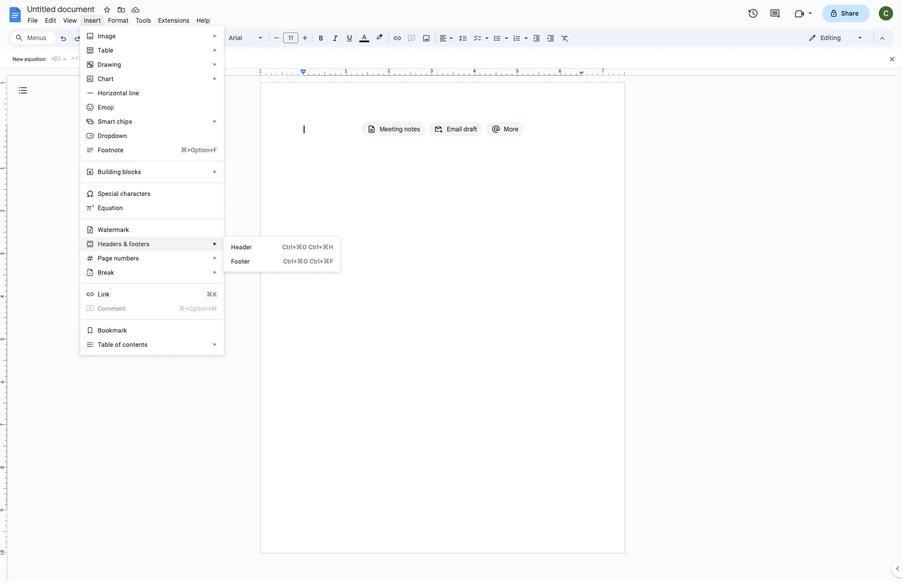 Task type: locate. For each thing, give the bounding box(es) containing it.
file
[[28, 17, 38, 25]]

watermark
[[98, 227, 129, 234]]

mode and view toolbar
[[802, 29, 890, 47]]

ctrl+⌘o ctrl+⌘h
[[282, 244, 333, 251]]

0 vertical spatial b
[[98, 169, 102, 176]]

highlight color image
[[375, 32, 384, 42]]

1 ► from the top
[[213, 33, 217, 38]]

menu item
[[81, 302, 224, 316]]

2 b from the top
[[98, 327, 102, 334]]

menu containing h
[[224, 237, 340, 272]]

insert menu item
[[80, 15, 104, 26]]

view
[[63, 17, 77, 25]]

application containing share
[[0, 0, 902, 582]]

share button
[[822, 4, 870, 22]]

1 vertical spatial ctrl+⌘o
[[283, 258, 308, 265]]

0 vertical spatial ctrl+⌘o
[[282, 244, 307, 251]]

b u ilding blocks
[[98, 169, 141, 176]]

content
[[123, 342, 144, 349]]

table t element
[[98, 47, 116, 54]]

⌘+option+m element
[[168, 305, 217, 314]]

ctrl+⌘o ctrl+⌘h element
[[272, 243, 333, 252]]

ctrl+⌘o
[[282, 244, 307, 251], [283, 258, 308, 265]]

dropdown
[[98, 132, 127, 140]]

r
[[106, 90, 108, 97]]

9 ► from the top
[[213, 270, 217, 275]]

equation e element
[[98, 205, 126, 212]]

edit menu item
[[41, 15, 60, 26]]

spe
[[98, 190, 109, 198]]

new equation
[[12, 56, 45, 62]]

ctrl+⌘o down ctrl+⌘o ctrl+⌘h element
[[283, 258, 308, 265]]

h up pa
[[98, 241, 102, 248]]

help
[[197, 17, 210, 25]]

d rawing
[[98, 61, 121, 68]]

top margin image
[[0, 83, 7, 128]]

► for i mage
[[213, 33, 217, 38]]

h for eaders
[[98, 241, 102, 248]]

h up f
[[231, 244, 236, 251]]

h
[[98, 241, 102, 248], [231, 244, 236, 251]]

menu bar containing file
[[24, 12, 213, 26]]

g
[[105, 255, 109, 262]]

spe c ial characters
[[98, 190, 151, 198]]

0 horizontal spatial h
[[98, 241, 102, 248]]

n
[[111, 147, 114, 154]]

b up table at the bottom left of page
[[98, 327, 102, 334]]

h for eader
[[231, 244, 236, 251]]

of
[[115, 342, 121, 349]]

rawing
[[102, 61, 121, 68]]

► for d rawing
[[213, 62, 217, 67]]

Font size field
[[283, 33, 302, 44]]

b left the ilding
[[98, 169, 102, 176]]

comment m element
[[98, 305, 128, 313]]

ilding
[[105, 169, 121, 176]]

pa
[[98, 255, 105, 262]]

e
[[98, 205, 101, 212]]

menu
[[59, 26, 224, 582], [224, 237, 340, 272]]

character image
[[49, 54, 62, 62]]

5 ► from the top
[[213, 119, 217, 124]]

b for u
[[98, 169, 102, 176]]

new equation button
[[10, 53, 48, 66]]

► for t able
[[213, 48, 217, 53]]

f ooter
[[231, 258, 250, 265]]

building blocks u element
[[98, 169, 144, 176]]

chips
[[117, 118, 132, 125]]

bottom margin image
[[0, 508, 7, 553]]

smart chips z element
[[98, 118, 135, 125]]

insert
[[84, 17, 101, 25]]

ooter
[[235, 258, 250, 265]]

application
[[0, 0, 902, 582]]

miscellaneous operations image
[[70, 54, 82, 62]]

► for e numbers
[[213, 256, 217, 261]]

6 ► from the top
[[213, 169, 217, 174]]

b ookmark
[[98, 327, 127, 334]]

special characters c element
[[98, 190, 153, 198]]

arial
[[229, 34, 242, 42]]

table of contents s element
[[98, 342, 150, 349]]

equations toolbar
[[0, 50, 902, 69]]

checklist menu image
[[483, 32, 489, 35]]

t
[[98, 47, 101, 54]]

►
[[213, 33, 217, 38], [213, 48, 217, 53], [213, 62, 217, 67], [213, 76, 217, 81], [213, 119, 217, 124], [213, 169, 217, 174], [213, 242, 217, 247], [213, 256, 217, 261], [213, 270, 217, 275], [213, 342, 217, 347]]

ctrl+⌘f
[[310, 258, 333, 265]]

ctrl+⌘o up ctrl+⌘o ctrl+⌘f element
[[282, 244, 307, 251]]

dropdown 6 element
[[98, 132, 130, 140]]

1 horizontal spatial h
[[231, 244, 236, 251]]

foot
[[98, 147, 111, 154]]

emoji 7 element
[[98, 104, 117, 111]]

10 ► from the top
[[213, 342, 217, 347]]

tools
[[136, 17, 151, 25]]

drawing d element
[[98, 61, 124, 68]]

ink
[[101, 291, 110, 298]]

headers & footers h element
[[98, 241, 152, 248]]

8 ► from the top
[[213, 256, 217, 261]]

menu item containing co
[[81, 302, 224, 316]]

view menu item
[[60, 15, 80, 26]]

izontal
[[108, 90, 127, 97]]

ctrl+⌘o for ctrl+⌘o ctrl+⌘h
[[282, 244, 307, 251]]

d
[[98, 61, 102, 68]]

smart
[[98, 118, 115, 125]]

extensions
[[158, 17, 189, 25]]

7 ► from the top
[[213, 242, 217, 247]]

header h element
[[231, 244, 254, 251]]

bulleted list menu image
[[503, 32, 508, 35]]

l
[[98, 291, 101, 298]]

eader
[[236, 244, 252, 251]]

share
[[841, 9, 859, 17]]

help menu item
[[193, 15, 213, 26]]

Star checkbox
[[101, 4, 113, 16]]

menu bar
[[24, 12, 213, 26]]

edit
[[45, 17, 56, 25]]

1 vertical spatial b
[[98, 327, 102, 334]]

arial option
[[229, 32, 253, 44]]

3 ► from the top
[[213, 62, 217, 67]]

ho r izontal line
[[98, 90, 139, 97]]

h eaders & footers
[[98, 241, 150, 248]]

smart chips
[[98, 118, 132, 125]]

equation
[[24, 56, 45, 62]]

page numbers g element
[[98, 255, 142, 262]]

l ink
[[98, 291, 110, 298]]

watermark j element
[[98, 227, 132, 234]]

b
[[98, 169, 102, 176], [98, 327, 102, 334]]

1 b from the top
[[98, 169, 102, 176]]

horizontal line r element
[[98, 90, 142, 97]]

⌘k
[[207, 291, 217, 298]]

2 ► from the top
[[213, 48, 217, 53]]

h eader
[[231, 244, 252, 251]]

f
[[231, 258, 235, 265]]



Task type: describe. For each thing, give the bounding box(es) containing it.
t able
[[98, 47, 113, 54]]

numbers
[[114, 255, 139, 262]]

co
[[98, 305, 106, 313]]

main toolbar
[[55, 0, 572, 421]]

format
[[108, 17, 129, 25]]

new
[[12, 56, 23, 62]]

⌘k element
[[196, 290, 217, 299]]

bookmark b element
[[98, 327, 130, 334]]

footnote n element
[[98, 147, 126, 154]]

ote
[[114, 147, 123, 154]]

editing button
[[802, 31, 870, 45]]

link l element
[[98, 291, 112, 298]]

Rename text field
[[24, 4, 100, 14]]

menu bar banner
[[0, 0, 902, 582]]

⌘+option+f element
[[170, 146, 217, 155]]

ctrl+⌘h
[[309, 244, 333, 251]]

ctrl+⌘o for ctrl+⌘o ctrl+⌘f
[[283, 258, 308, 265]]

s
[[144, 342, 148, 349]]

⌘+option+f
[[181, 147, 217, 154]]

menu bar inside menu bar banner
[[24, 12, 213, 26]]

k
[[111, 269, 114, 276]]

co m ment
[[98, 305, 126, 313]]

u
[[102, 169, 105, 176]]

ctrl+⌘o ctrl+⌘f element
[[273, 257, 333, 266]]

⌘+option+m
[[179, 305, 217, 313]]

extensions menu item
[[155, 15, 193, 26]]

eaders
[[102, 241, 122, 248]]

i mage
[[98, 33, 116, 40]]

► for table of content s
[[213, 342, 217, 347]]

line & paragraph spacing image
[[458, 32, 468, 44]]

format menu item
[[104, 15, 132, 26]]

m
[[106, 305, 111, 313]]

► for h eaders & footers
[[213, 242, 217, 247]]

► for brea k
[[213, 270, 217, 275]]

text color image
[[359, 32, 369, 42]]

1
[[259, 68, 262, 74]]

footers
[[129, 241, 150, 248]]

quation
[[101, 205, 123, 212]]

ookmark
[[102, 327, 127, 334]]

Font size text field
[[284, 33, 298, 43]]

foot n ote
[[98, 147, 123, 154]]

ment
[[111, 305, 126, 313]]

editing
[[821, 34, 841, 42]]

Menus field
[[11, 32, 56, 44]]

line
[[129, 90, 139, 97]]

tools menu item
[[132, 15, 155, 26]]

image i element
[[98, 33, 118, 40]]

table
[[98, 342, 113, 349]]

file menu item
[[24, 15, 41, 26]]

left margin image
[[261, 69, 306, 75]]

characters
[[120, 190, 151, 198]]

4 ► from the top
[[213, 76, 217, 81]]

right margin image
[[579, 69, 624, 75]]

ho
[[98, 90, 106, 97]]

i
[[98, 33, 100, 40]]

break k element
[[98, 269, 117, 276]]

footer f element
[[231, 258, 252, 265]]

e
[[109, 255, 112, 262]]

e quation
[[98, 205, 123, 212]]

insert image image
[[421, 32, 431, 44]]

ctrl+⌘o ctrl+⌘f
[[283, 258, 333, 265]]

emoji
[[98, 104, 114, 111]]

table of content s
[[98, 342, 148, 349]]

ial
[[112, 190, 119, 198]]

&
[[123, 241, 127, 248]]

pa g e numbers
[[98, 255, 139, 262]]

menu containing i
[[59, 26, 224, 582]]

chart q element
[[98, 75, 116, 83]]

b for ookmark
[[98, 327, 102, 334]]

brea
[[98, 269, 111, 276]]

chart
[[98, 75, 113, 83]]

able
[[101, 47, 113, 54]]

► for ilding blocks
[[213, 169, 217, 174]]

brea k
[[98, 269, 114, 276]]

mage
[[100, 33, 116, 40]]

c
[[109, 190, 112, 198]]

blocks
[[122, 169, 141, 176]]



Task type: vqa. For each thing, say whether or not it's contained in the screenshot.


